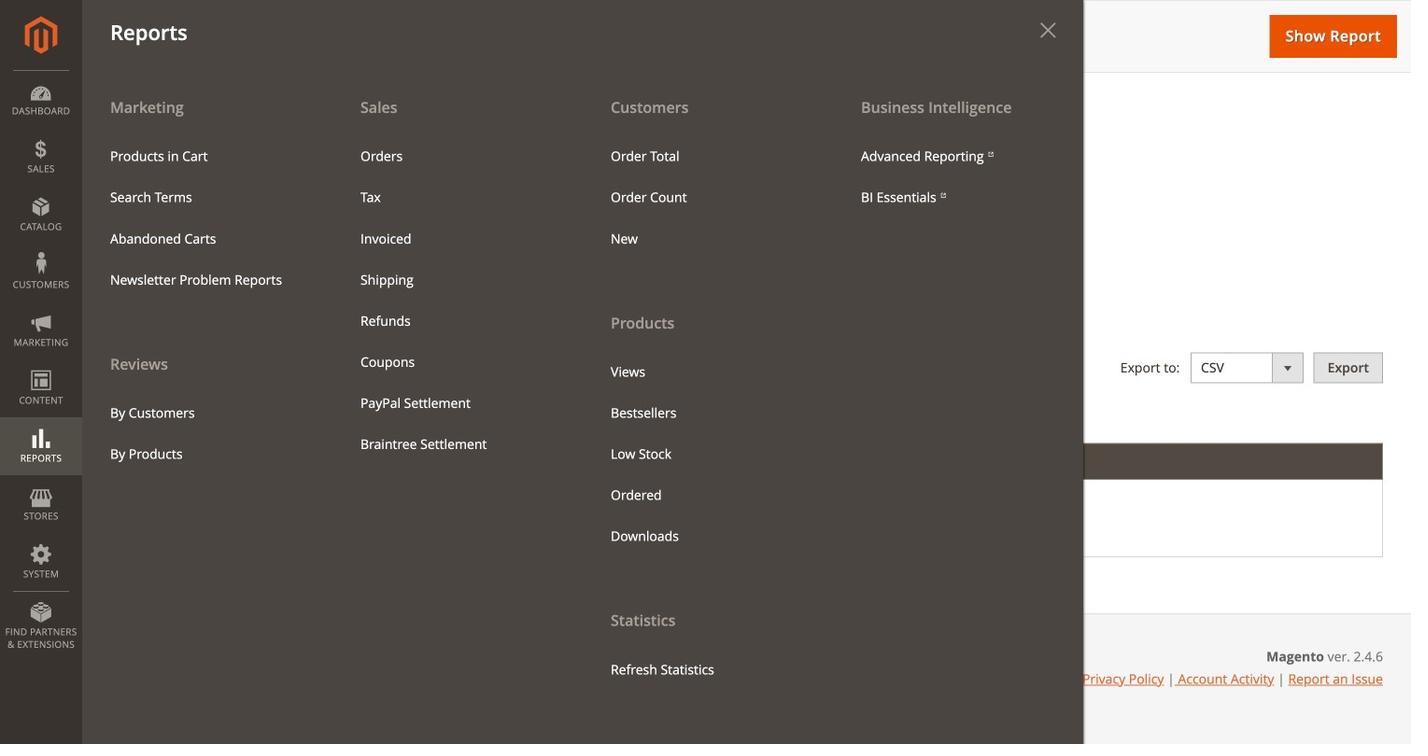 Task type: vqa. For each thing, say whether or not it's contained in the screenshot.
From text box associated with third To text field from the left
no



Task type: describe. For each thing, give the bounding box(es) containing it.
magento admin panel image
[[25, 16, 57, 54]]



Task type: locate. For each thing, give the bounding box(es) containing it.
menu
[[82, 86, 1084, 744], [82, 86, 333, 475], [583, 86, 833, 691], [96, 136, 319, 301], [347, 136, 569, 465], [597, 136, 819, 259], [847, 136, 1070, 218], [597, 352, 819, 557], [96, 393, 319, 475]]

menu bar
[[0, 0, 1084, 744]]

None text field
[[436, 151, 576, 182]]

None text field
[[436, 92, 576, 123]]



